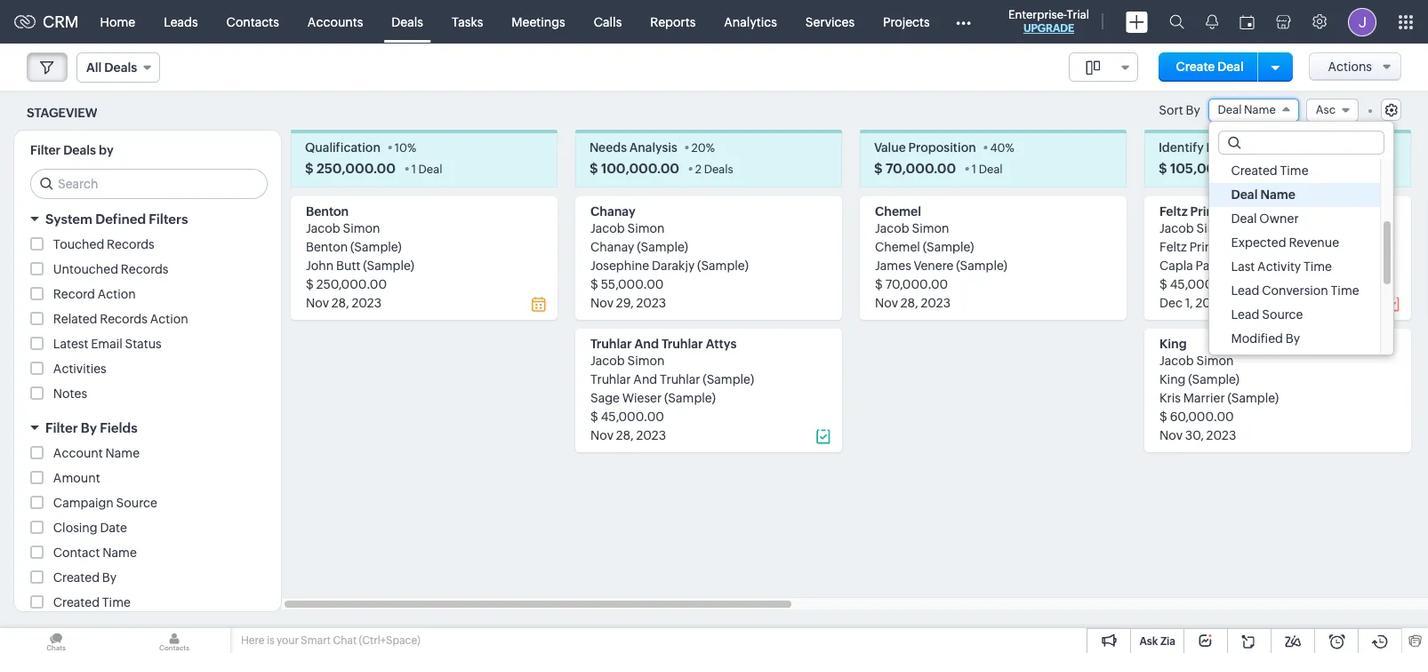 Task type: describe. For each thing, give the bounding box(es) containing it.
venere
[[914, 259, 954, 273]]

2 deals for 100,000.00
[[695, 163, 733, 176]]

modified for modified time
[[1231, 356, 1283, 370]]

name down fields
[[105, 447, 140, 461]]

time down "modified by" option
[[1286, 356, 1314, 370]]

60
[[1316, 142, 1331, 155]]

reports link
[[636, 0, 710, 43]]

$ inside truhlar and truhlar attys jacob simon truhlar and truhlar (sample) sage wieser (sample) $ 45,000.00 nov 28, 2023
[[590, 410, 598, 424]]

2023 inside feltz printing service jacob simon feltz printing service (sample) capla paprocki (sample) $ 45,000.00 dec 1, 2023
[[1195, 296, 1225, 311]]

chats image
[[0, 629, 112, 654]]

Search text field
[[31, 170, 267, 199]]

2023 for venere
[[921, 296, 951, 311]]

contacts link
[[212, 0, 293, 43]]

attys
[[706, 337, 737, 352]]

system defined filters button
[[14, 204, 281, 235]]

paprocki
[[1196, 259, 1246, 273]]

(sample) up the last activity time option
[[1283, 240, 1335, 255]]

created by
[[53, 571, 117, 585]]

70,000.00 inside the chemel jacob simon chemel (sample) james venere (sample) $ 70,000.00 nov 28, 2023
[[885, 278, 948, 292]]

$ 100,000.00
[[590, 161, 679, 176]]

last activity time option
[[1209, 255, 1380, 279]]

accounts link
[[293, 0, 377, 43]]

modified by
[[1231, 332, 1300, 346]]

(sample) up kris marrier (sample) link
[[1188, 373, 1240, 387]]

calls
[[594, 15, 622, 29]]

truhlar up sage wieser (sample) "link"
[[660, 373, 700, 387]]

60 %
[[1316, 142, 1340, 155]]

2 for $ 100,000.00
[[695, 163, 702, 176]]

modified for modified by
[[1231, 332, 1283, 346]]

1 250,000.00 from the top
[[316, 161, 396, 176]]

$ 70,000.00
[[874, 161, 956, 176]]

conversion
[[1262, 284, 1328, 298]]

tasks link
[[437, 0, 497, 43]]

accounts
[[308, 15, 363, 29]]

deal right $ 250,000.00
[[418, 163, 442, 176]]

0 vertical spatial printing
[[1190, 205, 1238, 219]]

analytics
[[724, 15, 777, 29]]

29,
[[616, 296, 634, 311]]

by for sort
[[1186, 103, 1200, 118]]

by for modified
[[1286, 332, 1300, 346]]

2023 for butt
[[352, 296, 382, 311]]

1 feltz from the top
[[1160, 205, 1188, 219]]

deals down the makers
[[1272, 163, 1301, 176]]

qualification
[[305, 141, 381, 155]]

lead for lead source
[[1231, 308, 1260, 322]]

$ down identify
[[1159, 161, 1167, 176]]

simon for benton
[[343, 222, 380, 236]]

jacob inside feltz printing service jacob simon feltz printing service (sample) capla paprocki (sample) $ 45,000.00 dec 1, 2023
[[1160, 222, 1194, 236]]

meetings link
[[497, 0, 580, 43]]

1 vertical spatial printing
[[1189, 240, 1235, 255]]

chat
[[333, 635, 357, 647]]

deals link
[[377, 0, 437, 43]]

needs
[[590, 141, 627, 155]]

45,000.00 inside feltz printing service jacob simon feltz printing service (sample) capla paprocki (sample) $ 45,000.00 dec 1, 2023
[[1170, 278, 1233, 292]]

$ inside feltz printing service jacob simon feltz printing service (sample) capla paprocki (sample) $ 45,000.00 dec 1, 2023
[[1160, 278, 1167, 292]]

(sample) up the john butt (sample) link
[[350, 240, 402, 255]]

closing
[[53, 521, 97, 536]]

contact
[[53, 546, 100, 560]]

create deal
[[1176, 60, 1244, 74]]

expected revenue
[[1231, 236, 1339, 250]]

lead conversion time
[[1231, 284, 1359, 298]]

your
[[277, 635, 299, 647]]

system defined filters
[[45, 212, 188, 227]]

name inside option
[[1260, 188, 1296, 202]]

expected revenue option
[[1209, 231, 1380, 255]]

60,000.00
[[1170, 410, 1234, 424]]

1 for 70,000.00
[[972, 163, 977, 176]]

kris
[[1160, 392, 1181, 406]]

% for $ 100,000.00
[[706, 142, 715, 155]]

time up deal name option
[[1280, 164, 1309, 178]]

chemel link
[[875, 205, 921, 219]]

% for $ 70,000.00
[[1005, 142, 1014, 155]]

here
[[241, 635, 265, 647]]

jacob for chanay
[[590, 222, 625, 236]]

$ down needs
[[590, 161, 598, 176]]

james
[[875, 259, 911, 273]]

truhlar and truhlar attys link
[[590, 337, 737, 352]]

40
[[990, 142, 1005, 155]]

1 deal for $ 250,000.00
[[411, 163, 442, 176]]

(sample) right the venere
[[956, 259, 1007, 273]]

reports
[[650, 15, 696, 29]]

projects
[[883, 15, 930, 29]]

simon for king
[[1197, 354, 1234, 368]]

2 king from the top
[[1160, 373, 1186, 387]]

(sample) down modified time
[[1228, 392, 1279, 406]]

(sample) down attys
[[703, 373, 754, 387]]

deal name option
[[1209, 183, 1380, 207]]

(sample) down benton (sample) link
[[363, 259, 414, 273]]

deal up expected
[[1231, 212, 1257, 226]]

1 chemel from the top
[[875, 205, 921, 219]]

related records action
[[53, 312, 188, 327]]

(sample) down truhlar and truhlar (sample) link
[[664, 392, 716, 406]]

deal name inside field
[[1218, 103, 1276, 116]]

campaign
[[53, 496, 114, 511]]

owner
[[1259, 212, 1299, 226]]

modified time option
[[1209, 352, 1380, 376]]

related
[[53, 312, 97, 327]]

1 chanay from the top
[[590, 205, 635, 219]]

source for lead source
[[1262, 308, 1303, 322]]

20
[[691, 142, 706, 155]]

king jacob simon king (sample) kris marrier (sample) $ 60,000.00 nov 30, 2023
[[1160, 337, 1279, 443]]

feltz printing service (sample) link
[[1160, 240, 1335, 255]]

name inside field
[[1244, 103, 1276, 116]]

records for related
[[100, 312, 147, 327]]

truhlar up truhlar and truhlar (sample) link
[[662, 337, 703, 352]]

actions
[[1328, 60, 1372, 74]]

capla paprocki (sample) link
[[1160, 259, 1300, 273]]

lead source option
[[1209, 304, 1380, 328]]

butt
[[336, 259, 360, 273]]

$ down the qualification
[[305, 161, 314, 176]]

fields
[[100, 421, 137, 436]]

name down "date"
[[103, 546, 137, 560]]

chanay link
[[590, 205, 635, 219]]

chanay (sample) link
[[590, 240, 688, 255]]

dec
[[1160, 296, 1183, 311]]

analytics link
[[710, 0, 791, 43]]

records for untouched
[[121, 263, 168, 277]]

create
[[1176, 60, 1215, 74]]

2 deals for 105,000.00
[[1263, 163, 1301, 176]]

modified time
[[1231, 356, 1314, 370]]

lead for lead conversion time
[[1231, 284, 1260, 298]]

identify
[[1159, 141, 1204, 155]]

chemel jacob simon chemel (sample) james venere (sample) $ 70,000.00 nov 28, 2023
[[875, 205, 1007, 311]]

28, for 250,000.00
[[331, 296, 349, 311]]

filters
[[149, 212, 188, 227]]

time right conversion
[[1331, 284, 1359, 298]]

2 benton from the top
[[306, 240, 348, 255]]

record action
[[53, 287, 136, 302]]

filter for filter by fields
[[45, 421, 78, 436]]

Deal Name field
[[1208, 99, 1299, 122]]

zia
[[1160, 636, 1176, 648]]

touched
[[53, 238, 104, 252]]

date
[[100, 521, 127, 536]]

projects link
[[869, 0, 944, 43]]

benton (sample) link
[[306, 240, 402, 255]]

$ inside king jacob simon king (sample) kris marrier (sample) $ 60,000.00 nov 30, 2023
[[1160, 410, 1167, 424]]

josephine
[[590, 259, 649, 273]]

(sample) up james venere (sample) link
[[923, 240, 974, 255]]

30,
[[1185, 429, 1204, 443]]

2 chanay from the top
[[590, 240, 634, 255]]

contacts
[[226, 15, 279, 29]]

2023 for darakjy
[[636, 296, 666, 311]]

king (sample) link
[[1160, 373, 1240, 387]]

notes
[[53, 387, 87, 401]]

created time inside option
[[1231, 164, 1309, 178]]

deal up feltz printing service link
[[1231, 188, 1258, 202]]

trial
[[1067, 8, 1089, 21]]

last
[[1231, 260, 1255, 274]]

45,000.00 inside truhlar and truhlar attys jacob simon truhlar and truhlar (sample) sage wieser (sample) $ 45,000.00 nov 28, 2023
[[601, 410, 664, 424]]



Task type: locate. For each thing, give the bounding box(es) containing it.
home
[[100, 15, 135, 29]]

2 250,000.00 from the top
[[316, 278, 387, 292]]

2 % from the left
[[706, 142, 715, 155]]

250,000.00 inside benton jacob simon benton (sample) john butt (sample) $ 250,000.00 nov 28, 2023
[[316, 278, 387, 292]]

proposition
[[908, 141, 976, 155]]

0 vertical spatial action
[[97, 287, 136, 302]]

name
[[1244, 103, 1276, 116], [1260, 188, 1296, 202], [105, 447, 140, 461], [103, 546, 137, 560]]

enterprise-
[[1008, 8, 1067, 21]]

1 % from the left
[[407, 142, 416, 155]]

250,000.00
[[316, 161, 396, 176], [316, 278, 387, 292]]

4 % from the left
[[1331, 142, 1340, 155]]

1 vertical spatial chanay
[[590, 240, 634, 255]]

$ down john
[[306, 278, 314, 292]]

activities
[[53, 362, 106, 376]]

1 lead from the top
[[1231, 284, 1260, 298]]

1 1 deal from the left
[[411, 163, 442, 176]]

jacob down chanay link
[[590, 222, 625, 236]]

0 horizontal spatial 45,000.00
[[601, 410, 664, 424]]

king down dec
[[1160, 337, 1187, 352]]

created time down the makers
[[1231, 164, 1309, 178]]

1 vertical spatial service
[[1238, 240, 1281, 255]]

service up expected
[[1240, 205, 1285, 219]]

by down the lead source "option"
[[1286, 332, 1300, 346]]

source down lead conversion time option
[[1262, 308, 1303, 322]]

chanay jacob simon chanay (sample) josephine darakjy (sample) $ 55,000.00 nov 29, 2023
[[590, 205, 749, 311]]

2 horizontal spatial 28,
[[901, 296, 918, 311]]

is
[[267, 635, 274, 647]]

1 horizontal spatial created time
[[1231, 164, 1309, 178]]

sage
[[590, 392, 620, 406]]

time
[[1280, 164, 1309, 178], [1304, 260, 1332, 274], [1331, 284, 1359, 298], [1286, 356, 1314, 370], [102, 596, 131, 610]]

calls link
[[580, 0, 636, 43]]

name up the makers
[[1244, 103, 1276, 116]]

1 modified from the top
[[1231, 332, 1283, 346]]

2023 down sage wieser (sample) "link"
[[636, 429, 666, 443]]

1 vertical spatial created
[[53, 571, 100, 585]]

100,000.00
[[601, 161, 679, 176]]

0 vertical spatial service
[[1240, 205, 1285, 219]]

status
[[125, 337, 162, 352]]

jacob inside king jacob simon king (sample) kris marrier (sample) $ 60,000.00 nov 30, 2023
[[1160, 354, 1194, 368]]

action up the related records action on the top left of the page
[[97, 287, 136, 302]]

nov for josephine darakjy (sample)
[[590, 296, 614, 311]]

contact name
[[53, 546, 137, 560]]

2023 inside chanay jacob simon chanay (sample) josephine darakjy (sample) $ 55,000.00 nov 29, 2023
[[636, 296, 666, 311]]

deals down 20 %
[[704, 163, 733, 176]]

deal name inside option
[[1231, 188, 1296, 202]]

crm link
[[14, 12, 79, 31]]

created time option
[[1209, 159, 1380, 183]]

filter down stageview
[[30, 143, 61, 158]]

0 horizontal spatial created time
[[53, 596, 131, 610]]

% for $ 250,000.00
[[407, 142, 416, 155]]

source for campaign source
[[116, 496, 157, 511]]

simon up benton (sample) link
[[343, 222, 380, 236]]

1 king from the top
[[1160, 337, 1187, 352]]

deal up 'identify decision makers'
[[1218, 103, 1242, 116]]

james venere (sample) link
[[875, 259, 1007, 273]]

$ down kris
[[1160, 410, 1167, 424]]

deal inside field
[[1218, 103, 1242, 116]]

1 vertical spatial action
[[150, 312, 188, 327]]

simon inside feltz printing service jacob simon feltz printing service (sample) capla paprocki (sample) $ 45,000.00 dec 1, 2023
[[1197, 222, 1234, 236]]

3 % from the left
[[1005, 142, 1014, 155]]

1 deal
[[411, 163, 442, 176], [972, 163, 1003, 176]]

1 horizontal spatial 28,
[[616, 429, 634, 443]]

1 deal for $ 70,000.00
[[972, 163, 1003, 176]]

2 modified from the top
[[1231, 356, 1283, 370]]

45,000.00 down wieser
[[601, 410, 664, 424]]

2023
[[352, 296, 382, 311], [636, 296, 666, 311], [921, 296, 951, 311], [1195, 296, 1225, 311], [636, 429, 666, 443], [1206, 429, 1236, 443]]

meetings
[[512, 15, 565, 29]]

makers
[[1260, 141, 1302, 155]]

deal inside button
[[1218, 60, 1244, 74]]

2 1 from the left
[[972, 163, 977, 176]]

by up account name
[[81, 421, 97, 436]]

nov inside benton jacob simon benton (sample) john butt (sample) $ 250,000.00 nov 28, 2023
[[306, 296, 329, 311]]

deal down 40
[[979, 163, 1003, 176]]

crm
[[43, 12, 79, 31]]

josephine darakjy (sample) link
[[590, 259, 749, 273]]

printing up paprocki
[[1189, 240, 1235, 255]]

truhlar
[[590, 337, 632, 352], [662, 337, 703, 352], [590, 373, 631, 387], [660, 373, 700, 387]]

2 vertical spatial created
[[53, 596, 100, 610]]

0 horizontal spatial 1
[[411, 163, 416, 176]]

truhlar up sage
[[590, 373, 631, 387]]

1 1 from the left
[[411, 163, 416, 176]]

by right sort
[[1186, 103, 1200, 118]]

modified by option
[[1209, 328, 1380, 352]]

2023 down the john butt (sample) link
[[352, 296, 382, 311]]

20 %
[[691, 142, 715, 155]]

time down created by
[[102, 596, 131, 610]]

1 horizontal spatial 1 deal
[[972, 163, 1003, 176]]

needs analysis
[[590, 141, 677, 155]]

nov left 29,
[[590, 296, 614, 311]]

last activity time
[[1231, 260, 1332, 274]]

simon inside the chemel jacob simon chemel (sample) james venere (sample) $ 70,000.00 nov 28, 2023
[[912, 222, 949, 236]]

closing date
[[53, 521, 127, 536]]

None text field
[[1219, 132, 1383, 154]]

by
[[99, 143, 114, 158]]

lead inside option
[[1231, 284, 1260, 298]]

(sample) right darakjy
[[697, 259, 749, 273]]

% right proposition
[[1005, 142, 1014, 155]]

signals image
[[1206, 14, 1218, 29]]

simon up chanay (sample) link on the top left of page
[[627, 222, 665, 236]]

ask
[[1140, 636, 1158, 648]]

1 2 deals from the left
[[695, 163, 733, 176]]

2 2 from the left
[[1263, 163, 1269, 176]]

expected
[[1231, 236, 1286, 250]]

by for created
[[102, 571, 117, 585]]

simon up king (sample) link
[[1197, 354, 1234, 368]]

2 2 deals from the left
[[1263, 163, 1301, 176]]

$
[[305, 161, 314, 176], [590, 161, 598, 176], [874, 161, 883, 176], [1159, 161, 1167, 176], [306, 278, 314, 292], [590, 278, 598, 292], [875, 278, 883, 292], [1160, 278, 1167, 292], [590, 410, 598, 424], [1160, 410, 1167, 424]]

1 horizontal spatial action
[[150, 312, 188, 327]]

and
[[635, 337, 659, 352], [633, 373, 657, 387]]

list box
[[1209, 159, 1393, 376]]

modified down modified by
[[1231, 356, 1283, 370]]

benton up benton (sample) link
[[306, 205, 349, 219]]

1 deal down 10 %
[[411, 163, 442, 176]]

defined
[[95, 212, 146, 227]]

nov down john
[[306, 296, 329, 311]]

action up status
[[150, 312, 188, 327]]

created down created by
[[53, 596, 100, 610]]

2023 inside the chemel jacob simon chemel (sample) james venere (sample) $ 70,000.00 nov 28, 2023
[[921, 296, 951, 311]]

2023 right 1,
[[1195, 296, 1225, 311]]

records up latest email status
[[100, 312, 147, 327]]

0 horizontal spatial 2
[[695, 163, 702, 176]]

jacob down 'chemel' link
[[875, 222, 909, 236]]

1 horizontal spatial 1
[[972, 163, 977, 176]]

2023 right 30,
[[1206, 429, 1236, 443]]

simon inside benton jacob simon benton (sample) john butt (sample) $ 250,000.00 nov 28, 2023
[[343, 222, 380, 236]]

2 70,000.00 from the top
[[885, 278, 948, 292]]

0 vertical spatial created time
[[1231, 164, 1309, 178]]

revenue
[[1289, 236, 1339, 250]]

1 vertical spatial records
[[121, 263, 168, 277]]

deal name up decision
[[1218, 103, 1276, 116]]

simon for chemel
[[912, 222, 949, 236]]

modified down lead source on the right
[[1231, 332, 1283, 346]]

0 horizontal spatial 2 deals
[[695, 163, 733, 176]]

0 horizontal spatial action
[[97, 287, 136, 302]]

signals element
[[1195, 0, 1229, 44]]

(sample) down expected revenue
[[1249, 259, 1300, 273]]

by for filter
[[81, 421, 97, 436]]

created down decision
[[1231, 164, 1278, 178]]

deal right create
[[1218, 60, 1244, 74]]

2
[[695, 163, 702, 176], [1263, 163, 1269, 176]]

2 lead from the top
[[1231, 308, 1260, 322]]

nov inside king jacob simon king (sample) kris marrier (sample) $ 60,000.00 nov 30, 2023
[[1160, 429, 1183, 443]]

70,000.00 down the venere
[[885, 278, 948, 292]]

feltz down $ 105,000.00
[[1160, 205, 1188, 219]]

1 vertical spatial feltz
[[1160, 240, 1187, 255]]

0 vertical spatial source
[[1262, 308, 1303, 322]]

$ up dec
[[1160, 278, 1167, 292]]

1 horizontal spatial 2
[[1263, 163, 1269, 176]]

1 vertical spatial benton
[[306, 240, 348, 255]]

0 vertical spatial lead
[[1231, 284, 1260, 298]]

filter for filter deals by
[[30, 143, 61, 158]]

% for $ 105,000.00
[[1331, 142, 1340, 155]]

filter by fields
[[45, 421, 137, 436]]

created inside option
[[1231, 164, 1278, 178]]

jacob inside the chemel jacob simon chemel (sample) james venere (sample) $ 70,000.00 nov 28, 2023
[[875, 222, 909, 236]]

name up owner
[[1260, 188, 1296, 202]]

jacob down the benton link
[[306, 222, 340, 236]]

chemel up chemel (sample) link
[[875, 205, 921, 219]]

0 horizontal spatial source
[[116, 496, 157, 511]]

filter up account in the left bottom of the page
[[45, 421, 78, 436]]

0 vertical spatial 45,000.00
[[1170, 278, 1233, 292]]

jacob inside chanay jacob simon chanay (sample) josephine darakjy (sample) $ 55,000.00 nov 29, 2023
[[590, 222, 625, 236]]

nov inside truhlar and truhlar attys jacob simon truhlar and truhlar (sample) sage wieser (sample) $ 45,000.00 nov 28, 2023
[[590, 429, 614, 443]]

1 2 from the left
[[695, 163, 702, 176]]

1 vertical spatial 70,000.00
[[885, 278, 948, 292]]

2 for $ 105,000.00
[[1263, 163, 1269, 176]]

1 vertical spatial modified
[[1231, 356, 1283, 370]]

jacob inside truhlar and truhlar attys jacob simon truhlar and truhlar (sample) sage wieser (sample) $ 45,000.00 nov 28, 2023
[[590, 354, 625, 368]]

2023 for marrier
[[1206, 429, 1236, 443]]

1 vertical spatial king
[[1160, 373, 1186, 387]]

sort by
[[1159, 103, 1200, 118]]

by down contact name
[[102, 571, 117, 585]]

by inside "modified by" option
[[1286, 332, 1300, 346]]

stageview
[[27, 106, 97, 120]]

2023 inside king jacob simon king (sample) kris marrier (sample) $ 60,000.00 nov 30, 2023
[[1206, 429, 1236, 443]]

2 deals
[[695, 163, 733, 176], [1263, 163, 1301, 176]]

$ inside benton jacob simon benton (sample) john butt (sample) $ 250,000.00 nov 28, 2023
[[306, 278, 314, 292]]

deals left by
[[63, 143, 96, 158]]

$ 250,000.00
[[305, 161, 396, 176]]

simon down 'truhlar and truhlar attys' link
[[627, 354, 665, 368]]

0 vertical spatial created
[[1231, 164, 1278, 178]]

latest
[[53, 337, 88, 352]]

analysis
[[629, 141, 677, 155]]

1 horizontal spatial 2 deals
[[1263, 163, 1301, 176]]

1,
[[1185, 296, 1193, 311]]

0 vertical spatial 70,000.00
[[886, 161, 956, 176]]

250,000.00 down the qualification
[[316, 161, 396, 176]]

10
[[395, 142, 407, 155]]

deals left tasks link
[[392, 15, 423, 29]]

king
[[1160, 337, 1187, 352], [1160, 373, 1186, 387]]

king link
[[1160, 337, 1187, 352]]

truhlar and truhlar attys jacob simon truhlar and truhlar (sample) sage wieser (sample) $ 45,000.00 nov 28, 2023
[[590, 337, 754, 443]]

filter
[[30, 143, 61, 158], [45, 421, 78, 436]]

lead down last
[[1231, 284, 1260, 298]]

0 vertical spatial chanay
[[590, 205, 635, 219]]

records for touched
[[107, 238, 154, 252]]

simon inside king jacob simon king (sample) kris marrier (sample) $ 60,000.00 nov 30, 2023
[[1197, 354, 1234, 368]]

and up wieser
[[633, 373, 657, 387]]

benton jacob simon benton (sample) john butt (sample) $ 250,000.00 nov 28, 2023
[[306, 205, 414, 311]]

2023 inside truhlar and truhlar attys jacob simon truhlar and truhlar (sample) sage wieser (sample) $ 45,000.00 nov 28, 2023
[[636, 429, 666, 443]]

simon for chanay
[[627, 222, 665, 236]]

jacob inside benton jacob simon benton (sample) john butt (sample) $ 250,000.00 nov 28, 2023
[[306, 222, 340, 236]]

benton link
[[306, 205, 349, 219]]

untouched records
[[53, 263, 168, 277]]

nov for james venere (sample)
[[875, 296, 898, 311]]

2 chemel from the top
[[875, 240, 920, 255]]

1 vertical spatial deal name
[[1231, 188, 1296, 202]]

value
[[874, 141, 906, 155]]

$ down josephine
[[590, 278, 598, 292]]

and up truhlar and truhlar (sample) link
[[635, 337, 659, 352]]

70,000.00
[[886, 161, 956, 176], [885, 278, 948, 292]]

1 vertical spatial lead
[[1231, 308, 1260, 322]]

1 vertical spatial 250,000.00
[[316, 278, 387, 292]]

services link
[[791, 0, 869, 43]]

1 vertical spatial 45,000.00
[[601, 410, 664, 424]]

1 benton from the top
[[306, 205, 349, 219]]

$ down "value"
[[874, 161, 883, 176]]

2 feltz from the top
[[1160, 240, 1187, 255]]

chemel up james
[[875, 240, 920, 255]]

truhlar down 29,
[[590, 337, 632, 352]]

darakjy
[[652, 259, 695, 273]]

1 vertical spatial created time
[[53, 596, 131, 610]]

lead inside "option"
[[1231, 308, 1260, 322]]

2023 inside benton jacob simon benton (sample) john butt (sample) $ 250,000.00 nov 28, 2023
[[352, 296, 382, 311]]

1 for 250,000.00
[[411, 163, 416, 176]]

by inside the filter by fields 'dropdown button'
[[81, 421, 97, 436]]

0 vertical spatial and
[[635, 337, 659, 352]]

nov down sage
[[590, 429, 614, 443]]

nov for kris marrier (sample)
[[1160, 429, 1183, 443]]

jacob for king
[[1160, 354, 1194, 368]]

simon
[[343, 222, 380, 236], [627, 222, 665, 236], [912, 222, 949, 236], [1197, 222, 1234, 236], [627, 354, 665, 368], [1197, 354, 1234, 368]]

1 down 10 %
[[411, 163, 416, 176]]

identify decision makers
[[1159, 141, 1302, 155]]

(ctrl+space)
[[359, 635, 420, 647]]

0 vertical spatial records
[[107, 238, 154, 252]]

feltz printing service jacob simon feltz printing service (sample) capla paprocki (sample) $ 45,000.00 dec 1, 2023
[[1160, 205, 1335, 311]]

0 vertical spatial modified
[[1231, 332, 1283, 346]]

leads link
[[150, 0, 212, 43]]

jacob for chemel
[[875, 222, 909, 236]]

0 vertical spatial benton
[[306, 205, 349, 219]]

0 vertical spatial deal name
[[1218, 103, 1276, 116]]

0 vertical spatial filter
[[30, 143, 61, 158]]

$ down james
[[875, 278, 883, 292]]

system
[[45, 212, 92, 227]]

by
[[1186, 103, 1200, 118], [1286, 332, 1300, 346], [81, 421, 97, 436], [102, 571, 117, 585]]

0 vertical spatial feltz
[[1160, 205, 1188, 219]]

jacob up sage
[[590, 354, 625, 368]]

$ inside chanay jacob simon chanay (sample) josephine darakjy (sample) $ 55,000.00 nov 29, 2023
[[590, 278, 598, 292]]

1 horizontal spatial source
[[1262, 308, 1303, 322]]

1 70,000.00 from the top
[[886, 161, 956, 176]]

0 vertical spatial chemel
[[875, 205, 921, 219]]

jacob for benton
[[306, 222, 340, 236]]

email
[[91, 337, 123, 352]]

28, inside truhlar and truhlar attys jacob simon truhlar and truhlar (sample) sage wieser (sample) $ 45,000.00 nov 28, 2023
[[616, 429, 634, 443]]

2 deals down 20 %
[[695, 163, 733, 176]]

nov left 30,
[[1160, 429, 1183, 443]]

2 deals down the makers
[[1263, 163, 1301, 176]]

simon down feltz printing service link
[[1197, 222, 1234, 236]]

deal owner option
[[1209, 207, 1380, 231]]

0 vertical spatial 250,000.00
[[316, 161, 396, 176]]

lead source
[[1231, 308, 1303, 322]]

source up "date"
[[116, 496, 157, 511]]

deal name
[[1218, 103, 1276, 116], [1231, 188, 1296, 202]]

contacts image
[[118, 629, 230, 654]]

70,000.00 down 'value proposition'
[[886, 161, 956, 176]]

28, for 70,000.00
[[901, 296, 918, 311]]

touched records
[[53, 238, 154, 252]]

source inside "option"
[[1262, 308, 1303, 322]]

28, down butt
[[331, 296, 349, 311]]

28, inside the chemel jacob simon chemel (sample) james venere (sample) $ 70,000.00 nov 28, 2023
[[901, 296, 918, 311]]

40 %
[[990, 142, 1014, 155]]

simon inside chanay jacob simon chanay (sample) josephine darakjy (sample) $ 55,000.00 nov 29, 2023
[[627, 222, 665, 236]]

ask zia
[[1140, 636, 1176, 648]]

lead conversion time option
[[1209, 279, 1380, 304]]

(sample) up josephine darakjy (sample) link
[[637, 240, 688, 255]]

simon inside truhlar and truhlar attys jacob simon truhlar and truhlar (sample) sage wieser (sample) $ 45,000.00 nov 28, 2023
[[627, 354, 665, 368]]

nov inside chanay jacob simon chanay (sample) josephine darakjy (sample) $ 55,000.00 nov 29, 2023
[[590, 296, 614, 311]]

records down 'defined'
[[107, 238, 154, 252]]

2 vertical spatial records
[[100, 312, 147, 327]]

2023 down the venere
[[921, 296, 951, 311]]

created time down created by
[[53, 596, 131, 610]]

10 %
[[395, 142, 416, 155]]

account
[[53, 447, 103, 461]]

1 vertical spatial source
[[116, 496, 157, 511]]

list box containing created time
[[1209, 159, 1393, 376]]

1 vertical spatial filter
[[45, 421, 78, 436]]

created down contact
[[53, 571, 100, 585]]

1 horizontal spatial 45,000.00
[[1170, 278, 1233, 292]]

jacob down king link
[[1160, 354, 1194, 368]]

nov inside the chemel jacob simon chemel (sample) james venere (sample) $ 70,000.00 nov 28, 2023
[[875, 296, 898, 311]]

28, inside benton jacob simon benton (sample) john butt (sample) $ 250,000.00 nov 28, 2023
[[331, 296, 349, 311]]

time down revenue on the right top of the page
[[1304, 260, 1332, 274]]

smart
[[301, 635, 331, 647]]

king up kris
[[1160, 373, 1186, 387]]

1 vertical spatial chemel
[[875, 240, 920, 255]]

% up created time option
[[1331, 142, 1340, 155]]

0 horizontal spatial 28,
[[331, 296, 349, 311]]

deal name up the deal owner
[[1231, 188, 1296, 202]]

55,000.00
[[601, 278, 664, 292]]

0 vertical spatial king
[[1160, 337, 1187, 352]]

created
[[1231, 164, 1278, 178], [53, 571, 100, 585], [53, 596, 100, 610]]

account name
[[53, 447, 140, 461]]

benton up john
[[306, 240, 348, 255]]

upgrade
[[1023, 22, 1074, 35]]

1 vertical spatial and
[[633, 373, 657, 387]]

sage wieser (sample) link
[[590, 392, 716, 406]]

filter inside 'dropdown button'
[[45, 421, 78, 436]]

$ inside the chemel jacob simon chemel (sample) james venere (sample) $ 70,000.00 nov 28, 2023
[[875, 278, 883, 292]]

0 horizontal spatial 1 deal
[[411, 163, 442, 176]]

services
[[806, 15, 855, 29]]

2 1 deal from the left
[[972, 163, 1003, 176]]



Task type: vqa. For each thing, say whether or not it's contained in the screenshot.
-None- FIELD at the right top of the page
no



